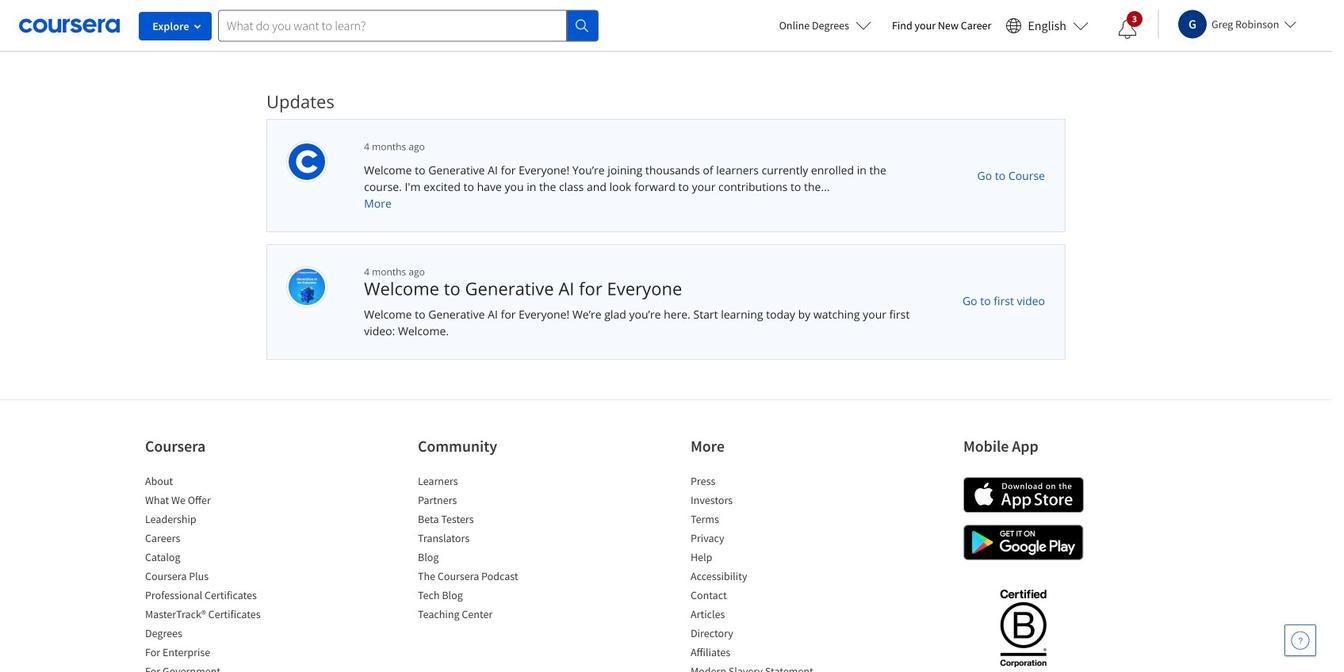 Task type: locate. For each thing, give the bounding box(es) containing it.
coursera image
[[19, 13, 120, 38]]

2 list from the left
[[418, 474, 553, 626]]

2 horizontal spatial list
[[691, 474, 826, 673]]

0 horizontal spatial list
[[145, 474, 280, 673]]

None search field
[[218, 10, 599, 42]]

list
[[145, 474, 280, 673], [418, 474, 553, 626], [691, 474, 826, 673]]

list item
[[145, 474, 280, 493], [418, 474, 553, 493], [691, 474, 826, 493], [145, 493, 280, 512], [418, 493, 553, 512], [691, 493, 826, 512], [145, 512, 280, 531], [418, 512, 553, 531], [691, 512, 826, 531], [145, 531, 280, 550], [418, 531, 553, 550], [691, 531, 826, 550], [145, 550, 280, 569], [418, 550, 553, 569], [691, 550, 826, 569], [145, 569, 280, 588], [418, 569, 553, 588], [691, 569, 826, 588], [145, 588, 280, 607], [418, 588, 553, 607], [691, 588, 826, 607], [145, 607, 280, 626], [418, 607, 553, 626], [691, 607, 826, 626], [145, 626, 280, 645], [691, 626, 826, 645], [145, 645, 280, 664], [691, 645, 826, 664], [145, 664, 280, 673], [691, 664, 826, 673]]

1 horizontal spatial list
[[418, 474, 553, 626]]



Task type: describe. For each thing, give the bounding box(es) containing it.
download on the app store image
[[964, 478, 1084, 513]]

help center image
[[1291, 631, 1310, 650]]

logo of certified b corporation image
[[991, 581, 1056, 673]]

3 list from the left
[[691, 474, 826, 673]]

get it on google play image
[[964, 525, 1084, 561]]

What do you want to learn? text field
[[218, 10, 567, 42]]

1 list from the left
[[145, 474, 280, 673]]



Task type: vqa. For each thing, say whether or not it's contained in the screenshot.
what do you want to learn? text field
yes



